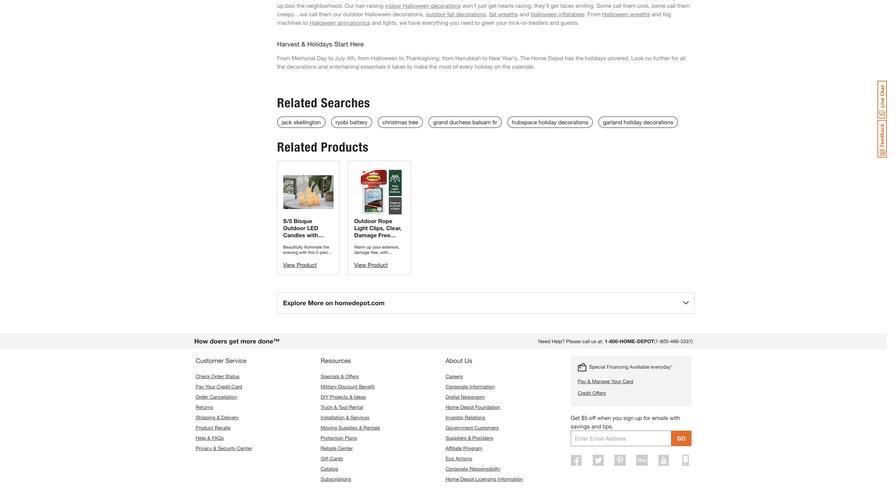 Task type: locate. For each thing, give the bounding box(es) containing it.
depot inside from memorial day to july 4th, from halloween to thanksgiving, from hanukkah to new year's, the home depot has the holidays covered. look no further for all the decorations and entertaining essentials it takes to make the most of every holiday on the calendar.
[[548, 55, 564, 61]]

related products
[[277, 140, 369, 155]]

1 vertical spatial you
[[613, 414, 622, 421]]

fall up halloween animatronics and lights, we have everything you need to greet your trick-or-treaters and guests.
[[448, 11, 455, 17]]

product down 16
[[368, 261, 388, 268]]

need
[[539, 338, 551, 344]]

1 vertical spatial for
[[644, 414, 651, 421]]

related up jack skellington
[[277, 95, 318, 111]]

wreaths down cool,
[[631, 11, 651, 17]]

moving supplies & rentals
[[321, 425, 380, 431]]

1 vertical spatial from
[[277, 55, 290, 61]]

1 horizontal spatial for
[[672, 55, 679, 61]]

credit down pay & manage your card
[[578, 390, 592, 396]]

depot down corporate responsibility link
[[461, 476, 474, 482]]

suppliers & providers
[[446, 435, 494, 441]]

wreaths
[[498, 11, 518, 17], [631, 11, 651, 17]]

0 horizontal spatial with
[[307, 232, 318, 238]]

home depot licensing information link
[[446, 476, 523, 482]]

home right the the
[[532, 55, 547, 61]]

them down designed
[[678, 2, 690, 9]]

1 vertical spatial depot
[[461, 404, 474, 410]]

1 horizontal spatial wreaths
[[631, 11, 651, 17]]

on inside dropdown button
[[326, 299, 333, 307]]

cool,
[[638, 2, 650, 9]]

to inside and fog machines to
[[303, 19, 308, 26]]

and inside and fog machines to
[[652, 11, 662, 17]]

offers
[[346, 373, 359, 379], [593, 390, 606, 396]]

view product link down the remote
[[283, 261, 317, 268]]

status
[[225, 373, 240, 379]]

help
[[196, 435, 206, 441]]

them up halloween wreaths link
[[624, 2, 636, 9]]

help & faqs
[[196, 435, 224, 441]]

decorations for garland holiday decorations
[[644, 119, 674, 125]]

trick-
[[509, 19, 522, 26]]

truck
[[321, 404, 333, 410]]

0 vertical spatial up
[[277, 2, 284, 9]]

when
[[598, 414, 611, 421]]

2 view product from the left
[[354, 261, 388, 268]]

1 horizontal spatial card
[[623, 378, 634, 384]]

specials & offers link
[[321, 373, 359, 379]]

view product for clips
[[354, 261, 388, 268]]

year's,
[[502, 55, 519, 61]]

center right security
[[237, 445, 252, 451]]

0 vertical spatial information
[[470, 384, 495, 390]]

and down some
[[652, 11, 662, 17]]

(1-
[[655, 338, 661, 344]]

product for ready
[[297, 261, 317, 268]]

& for privacy & security center
[[213, 445, 217, 451]]

security
[[218, 445, 236, 451]]

home depot mobile apps image
[[683, 455, 690, 466]]

them
[[624, 2, 636, 9], [678, 2, 690, 9], [319, 11, 332, 17]]

depot left 'has'
[[548, 55, 564, 61]]

the down year's,
[[503, 63, 511, 70]]

1 related from the top
[[277, 95, 318, 111]]

to right designed
[[687, 0, 692, 0]]

1 vertical spatial order
[[196, 394, 208, 400]]

0 horizontal spatial offers
[[346, 373, 359, 379]]

1 horizontal spatial fall
[[490, 11, 497, 17]]

some
[[652, 2, 666, 9]]

1 vertical spatial home
[[446, 404, 459, 410]]

decorations for outdoor fall decorations , fall wreaths and halloween inflatables . from halloween wreaths
[[456, 11, 486, 17]]

0 horizontal spatial pay
[[196, 384, 204, 390]]

smiling.
[[576, 2, 595, 9]]

to right 'day'
[[329, 55, 334, 61]]

Enter Email Address text field
[[571, 431, 672, 446]]

0 horizontal spatial for
[[644, 414, 651, 421]]

hair-
[[356, 2, 367, 9]]

discount
[[338, 384, 358, 390]]

pay inside the pay & manage your card link
[[578, 378, 587, 384]]

tool
[[339, 404, 348, 410]]

product down shipping
[[196, 425, 213, 431]]

0 horizontal spatial on
[[326, 299, 333, 307]]

call left us
[[583, 338, 590, 344]]

military discount benefit link
[[321, 384, 375, 390]]

on right more
[[326, 299, 333, 307]]

0 vertical spatial on
[[495, 63, 501, 70]]

emails
[[652, 414, 669, 421]]

1 800- from the left
[[610, 338, 620, 344]]

new
[[489, 55, 501, 61]]

jack skellington
[[282, 119, 321, 125]]

1 outdoor from the left
[[343, 11, 363, 17]]

1 horizontal spatial outdoor
[[354, 217, 377, 224]]

make
[[414, 63, 428, 70]]

decorations
[[431, 2, 461, 9], [456, 11, 486, 17], [287, 63, 317, 70], [559, 119, 589, 125], [644, 119, 674, 125]]

fog
[[663, 11, 671, 17]]

the left most
[[429, 63, 437, 70]]

1 horizontal spatial view
[[354, 261, 366, 268]]

2 center from the left
[[338, 445, 353, 451]]

covered.
[[608, 55, 630, 61]]

& left manage
[[588, 378, 591, 384]]

1-
[[605, 338, 610, 344]]

halloween inflatables link
[[531, 11, 585, 17]]

depot for licensing
[[461, 476, 474, 482]]

pay for pay & manage your card
[[578, 378, 587, 384]]

800- right depot
[[661, 338, 671, 344]]

& left tool
[[334, 404, 337, 410]]

and
[[520, 11, 529, 17], [652, 11, 662, 17], [372, 19, 381, 26], [550, 19, 559, 26], [318, 63, 328, 70], [370, 246, 380, 253], [592, 423, 601, 430]]

and down off
[[592, 423, 601, 430]]

0 horizontal spatial from
[[277, 55, 290, 61]]

1 vertical spatial outdoor
[[283, 225, 306, 231]]

responsibility
[[470, 466, 501, 472]]

0 horizontal spatial from
[[358, 55, 370, 61]]

0 vertical spatial offers
[[346, 373, 359, 379]]

1 horizontal spatial center
[[338, 445, 353, 451]]

center down "plans"
[[338, 445, 353, 451]]

1 horizontal spatial 800-
[[661, 338, 671, 344]]

800- right at: at bottom
[[610, 338, 620, 344]]

get left more
[[229, 337, 239, 345]]

from down harvest
[[277, 55, 290, 61]]

1 view from the left
[[283, 261, 295, 268]]

call down neighborhood. at the left top of the page
[[309, 11, 318, 17]]

up left boo
[[277, 2, 284, 9]]

to down creepy…we
[[303, 19, 308, 26]]

2 outdoor from the left
[[426, 11, 446, 17]]

digital newsroom link
[[446, 394, 485, 400]]

0 horizontal spatial information
[[470, 384, 495, 390]]

1 horizontal spatial on
[[495, 63, 501, 70]]

0 horizontal spatial get
[[229, 337, 239, 345]]

home down eco
[[446, 476, 459, 482]]

treaters
[[529, 19, 548, 26]]

call down designed
[[667, 2, 676, 9]]

day
[[317, 55, 327, 61]]

holidays
[[307, 40, 333, 48]]

halloween down raising
[[365, 11, 391, 17]]

offers up discount
[[346, 373, 359, 379]]

outdoor up animatronics
[[343, 11, 363, 17]]

halloween up it
[[371, 55, 398, 61]]

pay down check
[[196, 384, 204, 390]]

0 vertical spatial related
[[277, 95, 318, 111]]

decorating,
[[354, 239, 386, 245]]

hubspace holiday decorations link
[[508, 117, 593, 128]]

0 horizontal spatial your
[[206, 384, 215, 390]]

light
[[354, 225, 368, 231]]

and inside from memorial day to july 4th, from halloween to thanksgiving, from hanukkah to new year's, the home depot has the holidays covered. look no further for all the decorations and entertaining essentials it takes to make the most of every holiday on the calendar.
[[318, 63, 328, 70]]

help?
[[552, 338, 565, 344]]

view product link for ready
[[283, 261, 317, 268]]

wreaths down hearts
[[498, 11, 518, 17]]

government customers link
[[446, 425, 499, 431]]

0 horizontal spatial view product link
[[283, 261, 317, 268]]

0 vertical spatial for
[[672, 55, 679, 61]]

view product down the remote
[[283, 261, 317, 268]]

& down faqs
[[213, 445, 217, 451]]

1 horizontal spatial holiday
[[539, 119, 557, 125]]

corporate down careers link
[[446, 384, 468, 390]]

0 horizontal spatial wreaths
[[498, 11, 518, 17]]

with right emails
[[670, 414, 681, 421]]

2 from from the left
[[442, 55, 454, 61]]

you left sign
[[613, 414, 622, 421]]

holiday inside from memorial day to july 4th, from halloween to thanksgiving, from hanukkah to new year's, the home depot has the holidays covered. look no further for all the decorations and entertaining essentials it takes to make the most of every holiday on the calendar.
[[475, 63, 493, 70]]

view for s/5 bisque outdoor led candles with timer feature, remote ready
[[283, 261, 295, 268]]

0 horizontal spatial up
[[277, 2, 284, 9]]

& right help
[[207, 435, 211, 441]]

from up most
[[442, 55, 454, 61]]

1 horizontal spatial product
[[297, 261, 317, 268]]

2 fall from the left
[[490, 11, 497, 17]]

holiday for hubspace holiday decorations
[[539, 119, 557, 125]]

home for home depot foundation
[[446, 404, 459, 410]]

privacy
[[196, 445, 212, 451]]

2 view from the left
[[354, 261, 366, 268]]

decorations inside 'link'
[[559, 119, 589, 125]]

christmas
[[383, 119, 407, 125]]

& for shipping & delivery
[[217, 414, 220, 421]]

to
[[687, 0, 692, 0], [303, 19, 308, 26], [475, 19, 480, 26], [329, 55, 334, 61], [399, 55, 404, 61], [483, 55, 488, 61], [407, 63, 412, 70]]

halloween up the decorations,
[[403, 2, 430, 9]]

1 vertical spatial up
[[636, 414, 642, 421]]

halloween inside won't just get hearts racing, they'll get faces smiling. some call them cool, some call them creepy…we call them our outdoor halloween decorations,
[[365, 11, 391, 17]]

0 vertical spatial corporate
[[446, 384, 468, 390]]

2 vertical spatial depot
[[461, 476, 474, 482]]

home for home depot licensing information
[[446, 476, 459, 482]]

jack skellington link
[[277, 117, 326, 128]]

1 vertical spatial with
[[670, 414, 681, 421]]

outdoor up candles
[[283, 225, 306, 231]]

every
[[460, 63, 473, 70]]

credit up cancellation on the left of page
[[217, 384, 230, 390]]

providers
[[473, 435, 494, 441]]

2 vertical spatial home
[[446, 476, 459, 482]]

affiliate program
[[446, 445, 483, 451]]

& up memorial
[[302, 40, 306, 48]]

holiday right hubspace
[[539, 119, 557, 125]]

0 vertical spatial home
[[532, 55, 547, 61]]

get up the halloween inflatables "link"
[[551, 2, 559, 9]]

hanukkah
[[456, 55, 481, 61]]

information right licensing
[[498, 476, 523, 482]]

1 horizontal spatial view product link
[[354, 261, 388, 268]]

1 horizontal spatial get
[[489, 2, 497, 9]]

racing,
[[516, 2, 533, 9]]

outdoor up light
[[354, 217, 377, 224]]

outdoor up everything
[[426, 11, 446, 17]]

1 horizontal spatial pay
[[578, 378, 587, 384]]

further
[[654, 55, 670, 61]]

0 horizontal spatial view product
[[283, 261, 317, 268]]

holiday down new
[[475, 63, 493, 70]]

memorial
[[292, 55, 316, 61]]

delivery
[[221, 414, 239, 421]]

corporate down eco actions
[[446, 466, 468, 472]]

to up the "takes"
[[399, 55, 404, 61]]

home-
[[620, 338, 638, 344]]

1 vertical spatial information
[[498, 476, 523, 482]]

& left ideas
[[350, 394, 353, 400]]

related searches
[[277, 95, 370, 111]]

indoor halloween decorations link
[[385, 2, 461, 9]]

1 vertical spatial corporate
[[446, 466, 468, 472]]

depot up the investor relations 'link'
[[461, 404, 474, 410]]

1 horizontal spatial with
[[670, 414, 681, 421]]

0 horizontal spatial view
[[283, 261, 295, 268]]

you down 'outdoor fall decorations' link
[[450, 19, 459, 26]]

0 vertical spatial outdoor
[[354, 217, 377, 224]]

holiday inside 'link'
[[539, 119, 557, 125]]

related down jack skellington link
[[277, 140, 318, 155]]

view product link down strips
[[354, 261, 388, 268]]

0 horizontal spatial outdoor
[[343, 11, 363, 17]]

related for related products
[[277, 140, 318, 155]]

1 view product link from the left
[[283, 261, 317, 268]]

for
[[672, 55, 679, 61], [644, 414, 651, 421]]

1 from from the left
[[358, 55, 370, 61]]

outdoor rope light clips, clear, damage free decorating, 12 clips and 16 strips image
[[354, 167, 405, 217]]

halloween down our
[[310, 19, 336, 26]]

investor relations
[[446, 414, 486, 421]]

1 vertical spatial credit
[[578, 390, 592, 396]]

the inside designed to up boo the neighborhood. our hair-raising
[[297, 2, 305, 9]]

and inside get $5 off when you sign up for emails with savings and tips.
[[592, 423, 601, 430]]

view down strips
[[354, 261, 366, 268]]

card down status
[[232, 384, 242, 390]]

and down the "racing,"
[[520, 11, 529, 17]]

rental
[[349, 404, 363, 410]]

for inside get $5 off when you sign up for emails with savings and tips.
[[644, 414, 651, 421]]

order up "pay your credit card" link
[[211, 373, 224, 379]]

for left all on the right
[[672, 55, 679, 61]]

1 horizontal spatial outdoor
[[426, 11, 446, 17]]

0 vertical spatial with
[[307, 232, 318, 238]]

& for help & faqs
[[207, 435, 211, 441]]

outdoor rope light clips, clear, damage free decorating, 12 clips and 16 strips
[[354, 217, 402, 260]]

tree
[[409, 119, 419, 125]]

candles
[[283, 232, 305, 238]]

to inside designed to up boo the neighborhood. our hair-raising
[[687, 0, 692, 0]]

home down digital
[[446, 404, 459, 410]]

live chat image
[[878, 81, 888, 119]]

grand duchess balsam fir link
[[429, 117, 502, 128]]

1 vertical spatial offers
[[593, 390, 606, 396]]

2 corporate from the top
[[446, 466, 468, 472]]

get right 'just'
[[489, 2, 497, 9]]

up inside designed to up boo the neighborhood. our hair-raising
[[277, 2, 284, 9]]

explore
[[283, 299, 306, 307]]

0 horizontal spatial holiday
[[475, 63, 493, 70]]

us
[[592, 338, 597, 344]]

& for suppliers & providers
[[468, 435, 471, 441]]

up right sign
[[636, 414, 642, 421]]

cards
[[330, 456, 343, 462]]

1 horizontal spatial information
[[498, 476, 523, 482]]

thanksgiving,
[[406, 55, 441, 61]]

2 related from the top
[[277, 140, 318, 155]]

from right 4th, on the top
[[358, 55, 370, 61]]

your up order cancellation link
[[206, 384, 215, 390]]

0 horizontal spatial order
[[196, 394, 208, 400]]

2 horizontal spatial product
[[368, 261, 388, 268]]

0 vertical spatial from
[[588, 11, 601, 17]]

0 horizontal spatial 800-
[[610, 338, 620, 344]]

offers down manage
[[593, 390, 606, 396]]

1 vertical spatial on
[[326, 299, 333, 307]]

0 horizontal spatial you
[[450, 19, 459, 26]]

and down 'day'
[[318, 63, 328, 70]]

products
[[321, 140, 369, 155]]

halloween down some
[[603, 11, 629, 17]]

outdoor
[[354, 217, 377, 224], [283, 225, 306, 231]]

customers
[[475, 425, 499, 431]]

information up newsroom
[[470, 384, 495, 390]]

&
[[302, 40, 306, 48], [341, 373, 344, 379], [588, 378, 591, 384], [350, 394, 353, 400], [334, 404, 337, 410], [217, 414, 220, 421], [346, 414, 349, 421], [359, 425, 362, 431], [207, 435, 211, 441], [468, 435, 471, 441], [213, 445, 217, 451]]

0 horizontal spatial fall
[[448, 11, 455, 17]]

feature,
[[300, 239, 323, 245]]

manage
[[592, 378, 610, 384]]

0 horizontal spatial center
[[237, 445, 252, 451]]

0 vertical spatial order
[[211, 373, 224, 379]]

1 horizontal spatial order
[[211, 373, 224, 379]]

pay up credit offers
[[578, 378, 587, 384]]

s/5
[[283, 217, 292, 224]]

1 vertical spatial related
[[277, 140, 318, 155]]

get
[[489, 2, 497, 9], [551, 2, 559, 9], [229, 337, 239, 345]]

0 horizontal spatial outdoor
[[283, 225, 306, 231]]

for left emails
[[644, 414, 651, 421]]

1 horizontal spatial view product
[[354, 261, 388, 268]]

2 view product link from the left
[[354, 261, 388, 268]]

0 vertical spatial depot
[[548, 55, 564, 61]]

harvest & holidays start here
[[277, 40, 364, 48]]

2 horizontal spatial holiday
[[624, 119, 642, 125]]

0 vertical spatial credit
[[217, 384, 230, 390]]

fall right , at the top right of page
[[490, 11, 497, 17]]

protection
[[321, 435, 344, 441]]

1 horizontal spatial up
[[636, 414, 642, 421]]

from right .
[[588, 11, 601, 17]]

order up returns
[[196, 394, 208, 400]]

projects
[[330, 394, 348, 400]]

raising
[[367, 2, 384, 9]]

1 view product from the left
[[283, 261, 317, 268]]

& up military discount benefit
[[341, 373, 344, 379]]

1 wreaths from the left
[[498, 11, 518, 17]]

& for installation & services
[[346, 414, 349, 421]]

card up credit offers link
[[623, 378, 634, 384]]

product down ready
[[297, 261, 317, 268]]

outdoor inside the outdoor rope light clips, clear, damage free decorating, 12 clips and 16 strips
[[354, 217, 377, 224]]

view product down strips
[[354, 261, 388, 268]]

shipping
[[196, 414, 215, 421]]

s/5 bisque outdoor led candles with timer feature, remote ready image
[[283, 167, 334, 217]]

your down financing
[[612, 378, 622, 384]]

pay
[[578, 378, 587, 384], [196, 384, 204, 390]]

feedback link image
[[878, 120, 888, 158]]

1 horizontal spatial from
[[442, 55, 454, 61]]

& up recalls
[[217, 414, 220, 421]]

july
[[335, 55, 345, 61]]

on down new
[[495, 63, 501, 70]]

them down neighborhood. at the left top of the page
[[319, 11, 332, 17]]

the right boo
[[297, 2, 305, 9]]

our
[[345, 2, 354, 9]]

entertaining
[[329, 63, 359, 70]]

1 horizontal spatial them
[[624, 2, 636, 9]]

1 corporate from the top
[[446, 384, 468, 390]]

1 horizontal spatial you
[[613, 414, 622, 421]]



Task type: describe. For each thing, give the bounding box(es) containing it.
outdoor fall decorations link
[[426, 11, 486, 17]]

view product for ready
[[283, 261, 317, 268]]

home depot foundation link
[[446, 404, 501, 410]]

home depot on pinterest image
[[615, 455, 626, 466]]

2 horizontal spatial them
[[678, 2, 690, 9]]

boo
[[285, 2, 295, 9]]

service
[[226, 357, 247, 365]]

view product link for clips
[[354, 261, 388, 268]]

ryobi
[[336, 119, 348, 125]]

1 horizontal spatial credit
[[578, 390, 592, 396]]

moving supplies & rentals link
[[321, 425, 380, 431]]

newsroom
[[461, 394, 485, 400]]

1 horizontal spatial your
[[612, 378, 622, 384]]

decorations,
[[393, 11, 425, 17]]

outdoor inside won't just get hearts racing, they'll get faces smiling. some call them cool, some call them creepy…we call them our outdoor halloween decorations,
[[343, 11, 363, 17]]

eco
[[446, 456, 455, 462]]

done™
[[258, 337, 280, 345]]

home inside from memorial day to july 4th, from halloween to thanksgiving, from hanukkah to new year's, the home depot has the holidays covered. look no further for all the decorations and entertaining essentials it takes to make the most of every holiday on the calendar.
[[532, 55, 547, 61]]

product for clips
[[368, 261, 388, 268]]

moving
[[321, 425, 337, 431]]

calendar.
[[512, 63, 535, 70]]

from inside from memorial day to july 4th, from halloween to thanksgiving, from hanukkah to new year's, the home depot has the holidays covered. look no further for all the decorations and entertaining essentials it takes to make the most of every holiday on the calendar.
[[277, 55, 290, 61]]

2 wreaths from the left
[[631, 11, 651, 17]]

1 center from the left
[[237, 445, 252, 451]]

home depot on facebook image
[[571, 455, 582, 466]]

depot for foundation
[[461, 404, 474, 410]]

creepy…we
[[277, 11, 307, 17]]

ryobi battery
[[336, 119, 368, 125]]

shipping & delivery
[[196, 414, 239, 421]]

digital newsroom
[[446, 394, 485, 400]]

home depot on youtube image
[[659, 455, 670, 466]]

returns link
[[196, 404, 213, 410]]

holiday for garland holiday decorations
[[624, 119, 642, 125]]

and left lights,
[[372, 19, 381, 26]]

savings
[[571, 423, 590, 430]]

affiliate
[[446, 445, 462, 451]]

pay your credit card
[[196, 384, 242, 390]]

,
[[486, 11, 488, 17]]

rope
[[378, 217, 393, 224]]

cancellation
[[210, 394, 237, 400]]

diy projects & ideas
[[321, 394, 366, 400]]

& for specials & offers
[[341, 373, 344, 379]]

home depot blog image
[[637, 455, 648, 466]]

protection plans link
[[321, 435, 357, 441]]

466-
[[671, 338, 681, 344]]

1 horizontal spatial from
[[588, 11, 601, 17]]

searches
[[321, 95, 370, 111]]

get for done™
[[229, 337, 239, 345]]

decorations for indoor halloween decorations
[[431, 2, 461, 9]]

ryobi battery link
[[331, 117, 372, 128]]

0 horizontal spatial product
[[196, 425, 213, 431]]

get
[[571, 414, 580, 421]]

about us
[[446, 357, 473, 365]]

outdoor inside the s/5 bisque outdoor led candles with timer feature, remote ready
[[283, 225, 306, 231]]

related for related searches
[[277, 95, 318, 111]]

halloween animatronics and lights, we have everything you need to greet your trick-or-treaters and guests.
[[310, 19, 580, 26]]

suppliers
[[446, 435, 467, 441]]

corporate for corporate responsibility
[[446, 466, 468, 472]]

gift cards
[[321, 456, 343, 462]]

has
[[565, 55, 574, 61]]

halloween inside from memorial day to july 4th, from halloween to thanksgiving, from hanukkah to new year's, the home depot has the holidays covered. look no further for all the decorations and entertaining essentials it takes to make the most of every holiday on the calendar.
[[371, 55, 398, 61]]

guests.
[[561, 19, 580, 26]]

view for outdoor rope light clips, clear, damage free decorating, 12 clips and 16 strips
[[354, 261, 366, 268]]

2 800- from the left
[[661, 338, 671, 344]]

government
[[446, 425, 473, 431]]

machines
[[277, 19, 302, 26]]

military discount benefit
[[321, 384, 375, 390]]

customer service
[[196, 357, 247, 365]]

pay for pay your credit card
[[196, 384, 204, 390]]

& down services
[[359, 425, 362, 431]]

decorations inside from memorial day to july 4th, from halloween to thanksgiving, from hanukkah to new year's, the home depot has the holidays covered. look no further for all the decorations and entertaining essentials it takes to make the most of every holiday on the calendar.
[[287, 63, 317, 70]]

and inside the outdoor rope light clips, clear, damage free decorating, 12 clips and 16 strips
[[370, 246, 380, 253]]

up inside get $5 off when you sign up for emails with savings and tips.
[[636, 414, 642, 421]]

corporate for corporate information
[[446, 384, 468, 390]]

0 horizontal spatial card
[[232, 384, 242, 390]]

or-
[[522, 19, 529, 26]]

diy
[[321, 394, 329, 400]]

the right 'has'
[[576, 55, 584, 61]]

won't
[[463, 2, 477, 9]]

1 fall from the left
[[448, 11, 455, 17]]

with inside the s/5 bisque outdoor led candles with timer feature, remote ready
[[307, 232, 318, 238]]

2 horizontal spatial get
[[551, 2, 559, 9]]

call up halloween wreaths link
[[613, 2, 622, 9]]

& for truck & tool rental
[[334, 404, 337, 410]]

to right the "takes"
[[407, 63, 412, 70]]

they'll
[[535, 2, 549, 9]]

sign
[[624, 414, 634, 421]]

corporate information link
[[446, 384, 495, 390]]

timer
[[283, 239, 299, 245]]

& for harvest & holidays start here
[[302, 40, 306, 48]]

look
[[632, 55, 644, 61]]

returns
[[196, 404, 213, 410]]

decorations for hubspace holiday decorations
[[559, 119, 589, 125]]

for inside from memorial day to july 4th, from halloween to thanksgiving, from hanukkah to new year's, the home depot has the holidays covered. look no further for all the decorations and entertaining essentials it takes to make the most of every holiday on the calendar.
[[672, 55, 679, 61]]

halloween down they'll
[[531, 11, 557, 17]]

0 horizontal spatial credit
[[217, 384, 230, 390]]

on inside from memorial day to july 4th, from halloween to thanksgiving, from hanukkah to new year's, the home depot has the holidays covered. look no further for all the decorations and entertaining essentials it takes to make the most of every holiday on the calendar.
[[495, 63, 501, 70]]

get $5 off when you sign up for emails with savings and tips.
[[571, 414, 681, 430]]

check order status link
[[196, 373, 240, 379]]

clear,
[[386, 225, 402, 231]]

& for pay & manage your card
[[588, 378, 591, 384]]

help & faqs link
[[196, 435, 224, 441]]

depot
[[638, 338, 655, 344]]

corporate responsibility
[[446, 466, 501, 472]]

home depot on twitter image
[[593, 455, 604, 466]]

how
[[194, 337, 208, 345]]

specials & offers
[[321, 373, 359, 379]]

3337)
[[681, 338, 693, 344]]

gift
[[321, 456, 329, 462]]

installation & services
[[321, 414, 370, 421]]

rebate
[[321, 445, 337, 451]]

just
[[478, 2, 487, 9]]

licensing
[[476, 476, 497, 482]]

0 vertical spatial you
[[450, 19, 459, 26]]

subscriptions
[[321, 476, 351, 482]]

garland
[[604, 119, 623, 125]]

to right need
[[475, 19, 480, 26]]

installation
[[321, 414, 345, 421]]

designed
[[662, 0, 686, 0]]

the down harvest
[[277, 63, 285, 70]]

with inside get $5 off when you sign up for emails with savings and tips.
[[670, 414, 681, 421]]

12
[[387, 239, 394, 245]]

installation & services link
[[321, 414, 370, 421]]

available
[[630, 364, 650, 370]]

0 horizontal spatial them
[[319, 11, 332, 17]]

hearts
[[498, 2, 514, 9]]

and down the halloween inflatables "link"
[[550, 19, 559, 26]]

the
[[521, 55, 530, 61]]

explore more on homedepot.com
[[283, 299, 385, 307]]

you inside get $5 off when you sign up for emails with savings and tips.
[[613, 414, 622, 421]]

to left new
[[483, 55, 488, 61]]

doers
[[210, 337, 227, 345]]

skellington
[[294, 119, 321, 125]]

special
[[589, 364, 606, 370]]

1 horizontal spatial offers
[[593, 390, 606, 396]]

shipping & delivery link
[[196, 414, 239, 421]]

have
[[409, 19, 421, 26]]

benefit
[[359, 384, 375, 390]]

get for racing,
[[489, 2, 497, 9]]

privacy & security center link
[[196, 445, 252, 451]]

here
[[350, 40, 364, 48]]

rebate center
[[321, 445, 353, 451]]

check
[[196, 373, 210, 379]]

order cancellation
[[196, 394, 237, 400]]

clips,
[[370, 225, 385, 231]]

diy projects & ideas link
[[321, 394, 366, 400]]



Task type: vqa. For each thing, say whether or not it's contained in the screenshot.
TREATERS
yes



